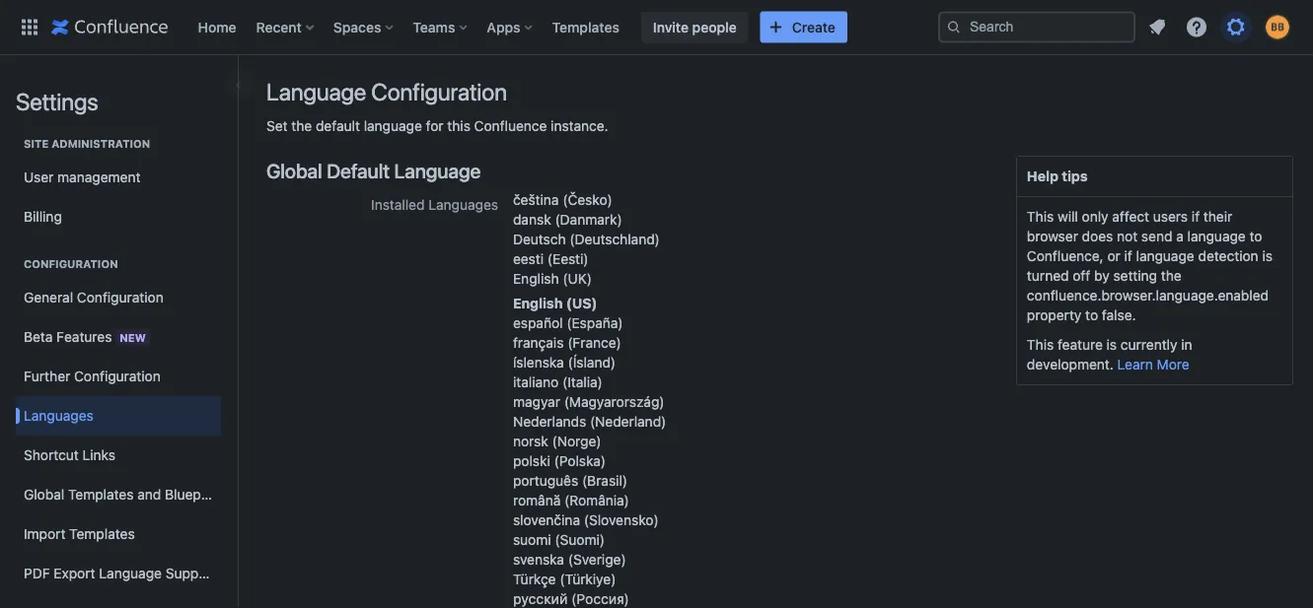 Task type: locate. For each thing, give the bounding box(es) containing it.
not
[[1117, 228, 1138, 245]]

property
[[1027, 307, 1082, 324]]

čeština
[[513, 192, 559, 208]]

1 horizontal spatial is
[[1263, 248, 1273, 265]]

1 vertical spatial this
[[1027, 337, 1054, 353]]

1 vertical spatial languages
[[24, 408, 94, 424]]

global inside global templates and blueprints link
[[24, 487, 64, 503]]

is down false.
[[1107, 337, 1117, 353]]

1 horizontal spatial if
[[1192, 209, 1200, 225]]

detection
[[1199, 248, 1259, 265]]

deutsch
[[513, 231, 566, 248]]

export
[[54, 566, 95, 582]]

global element
[[12, 0, 939, 55]]

language down import templates link on the left bottom
[[99, 566, 162, 582]]

configuration up the languages link
[[74, 369, 161, 385]]

Search field
[[939, 11, 1136, 43]]

1 vertical spatial the
[[1162, 268, 1182, 284]]

0 vertical spatial if
[[1192, 209, 1200, 225]]

general configuration link
[[16, 278, 221, 318]]

people
[[693, 19, 737, 35]]

(us)
[[566, 296, 598, 312]]

global
[[266, 159, 322, 182], [24, 487, 64, 503]]

invite people button
[[641, 11, 749, 43]]

0 vertical spatial this
[[1027, 209, 1054, 225]]

home link
[[192, 11, 242, 43]]

development.
[[1027, 357, 1114, 373]]

language up installed languages
[[394, 159, 481, 182]]

links
[[82, 448, 116, 464]]

languages up shortcut
[[24, 408, 94, 424]]

2 vertical spatial language
[[1137, 248, 1195, 265]]

1 english from the top
[[513, 271, 559, 287]]

1 vertical spatial global
[[24, 487, 64, 503]]

0 vertical spatial languages
[[429, 197, 498, 213]]

global default language
[[266, 159, 481, 182]]

(brasil)
[[582, 473, 628, 490]]

0 horizontal spatial languages
[[24, 408, 94, 424]]

this
[[1027, 209, 1054, 225], [1027, 337, 1054, 353]]

if left the their
[[1192, 209, 1200, 225]]

is right detection
[[1263, 248, 1273, 265]]

templates for global templates and blueprints
[[68, 487, 134, 503]]

management
[[57, 169, 141, 186]]

2 horizontal spatial language
[[394, 159, 481, 182]]

currently
[[1121, 337, 1178, 353]]

0 horizontal spatial the
[[292, 118, 312, 134]]

more
[[1157, 357, 1190, 373]]

templates for import templates
[[69, 527, 135, 543]]

2 vertical spatial templates
[[69, 527, 135, 543]]

pdf export language support
[[24, 566, 217, 582]]

is inside 'this feature is currently in development.'
[[1107, 337, 1117, 353]]

users
[[1154, 209, 1188, 225]]

this will only affect users if their browser does not send a language to confluence, or if language detection is turned off by setting the confluence.browser.language.enabled property to false.
[[1027, 209, 1273, 324]]

eesti
[[513, 251, 544, 267]]

only
[[1082, 209, 1109, 225]]

(españa)
[[567, 315, 623, 332]]

polski
[[513, 454, 551, 470]]

templates
[[552, 19, 620, 35], [68, 487, 134, 503], [69, 527, 135, 543]]

administration
[[52, 138, 150, 151]]

templates up pdf export language support link at the left bottom of page
[[69, 527, 135, 543]]

global down set
[[266, 159, 322, 182]]

default
[[316, 118, 360, 134]]

apps
[[487, 19, 521, 35]]

0 vertical spatial english
[[513, 271, 559, 287]]

tips
[[1062, 168, 1088, 185]]

language down the their
[[1188, 228, 1246, 245]]

configuration for further
[[74, 369, 161, 385]]

1 this from the top
[[1027, 209, 1054, 225]]

1 vertical spatial to
[[1086, 307, 1099, 324]]

import
[[24, 527, 66, 543]]

languages right installed
[[429, 197, 498, 213]]

magyar
[[513, 394, 561, 411]]

(uk)
[[563, 271, 592, 287]]

the inside this will only affect users if their browser does not send a language to confluence, or if language detection is turned off by setting the confluence.browser.language.enabled property to false.
[[1162, 268, 1182, 284]]

0 horizontal spatial global
[[24, 487, 64, 503]]

0 vertical spatial templates
[[552, 19, 620, 35]]

site administration
[[24, 138, 150, 151]]

configuration inside 'link'
[[74, 369, 161, 385]]

is
[[1263, 248, 1273, 265], [1107, 337, 1117, 353]]

the right set
[[292, 118, 312, 134]]

1 vertical spatial language
[[394, 159, 481, 182]]

(sverige)
[[568, 552, 626, 569]]

2 vertical spatial language
[[99, 566, 162, 582]]

configuration up the general
[[24, 258, 118, 271]]

this up "browser"
[[1027, 209, 1054, 225]]

(france)
[[568, 335, 622, 351]]

configuration for language
[[371, 78, 507, 106]]

1 horizontal spatial language
[[266, 78, 366, 106]]

configuration for general
[[77, 290, 164, 306]]

features
[[56, 329, 112, 345]]

templates right apps popup button
[[552, 19, 620, 35]]

this inside this will only affect users if their browser does not send a language to confluence, or if language detection is turned off by setting the confluence.browser.language.enabled property to false.
[[1027, 209, 1054, 225]]

billing link
[[16, 197, 221, 237]]

english down eesti
[[513, 271, 559, 287]]

(magyarország)
[[564, 394, 665, 411]]

2 this from the top
[[1027, 337, 1054, 353]]

browser
[[1027, 228, 1079, 245]]

(россия)
[[572, 592, 629, 608]]

will
[[1058, 209, 1079, 225]]

global up import
[[24, 487, 64, 503]]

1 vertical spatial if
[[1125, 248, 1133, 265]]

1 horizontal spatial the
[[1162, 268, 1182, 284]]

русский
[[513, 592, 568, 608]]

0 horizontal spatial is
[[1107, 337, 1117, 353]]

1 vertical spatial templates
[[68, 487, 134, 503]]

1 vertical spatial is
[[1107, 337, 1117, 353]]

learn
[[1118, 357, 1154, 373]]

(suomi)
[[555, 532, 605, 549]]

if right or
[[1125, 248, 1133, 265]]

čeština (česko) dansk (danmark) deutsch (deutschland) eesti (eesti) english (uk) english (us) español (españa) français (france) íslenska (ísland) italiano (italia) magyar (magyarország) nederlands (nederland) norsk (norge) polski (polska) português (brasil) română (românia) slovenčina (slovensko) suomi (suomi) svenska (sverige) türkçe (türkiye) русский (россия)
[[513, 192, 667, 608]]

0 vertical spatial is
[[1263, 248, 1273, 265]]

if
[[1192, 209, 1200, 225], [1125, 248, 1133, 265]]

0 vertical spatial language
[[266, 78, 366, 106]]

global for global default language
[[266, 159, 322, 182]]

(česko)
[[563, 192, 613, 208]]

to left false.
[[1086, 307, 1099, 324]]

language up default
[[266, 78, 366, 106]]

the up confluence.browser.language.enabled
[[1162, 268, 1182, 284]]

to up detection
[[1250, 228, 1263, 245]]

confluence.browser.language.enabled
[[1027, 288, 1269, 304]]

0 horizontal spatial to
[[1086, 307, 1099, 324]]

templates down links
[[68, 487, 134, 503]]

language configuration
[[266, 78, 507, 106]]

to
[[1250, 228, 1263, 245], [1086, 307, 1099, 324]]

a
[[1177, 228, 1184, 245]]

0 horizontal spatial if
[[1125, 248, 1133, 265]]

help tips
[[1027, 168, 1088, 185]]

0 vertical spatial global
[[266, 159, 322, 182]]

confluence image
[[51, 15, 168, 39], [51, 15, 168, 39]]

further configuration
[[24, 369, 161, 385]]

configuration group
[[16, 237, 229, 609]]

configuration up set the default language for this confluence instance.
[[371, 78, 507, 106]]

0 horizontal spatial language
[[99, 566, 162, 582]]

nederlands
[[513, 414, 586, 430]]

configuration up new
[[77, 290, 164, 306]]

banner
[[0, 0, 1314, 55]]

this inside 'this feature is currently in development.'
[[1027, 337, 1054, 353]]

english up the español
[[513, 296, 563, 312]]

1 vertical spatial english
[[513, 296, 563, 312]]

language down 'send'
[[1137, 248, 1195, 265]]

1 horizontal spatial global
[[266, 159, 322, 182]]

1 horizontal spatial to
[[1250, 228, 1263, 245]]

language down "language configuration"
[[364, 118, 422, 134]]

configuration
[[371, 78, 507, 106], [24, 258, 118, 271], [77, 290, 164, 306], [74, 369, 161, 385]]

2 english from the top
[[513, 296, 563, 312]]

language inside configuration group
[[99, 566, 162, 582]]

spaces button
[[328, 11, 401, 43]]

false.
[[1102, 307, 1137, 324]]

this down property
[[1027, 337, 1054, 353]]

learn more link
[[1118, 357, 1190, 373]]



Task type: vqa. For each thing, say whether or not it's contained in the screenshot.
bottommost The Custom
no



Task type: describe. For each thing, give the bounding box(es) containing it.
shortcut links link
[[16, 436, 221, 476]]

is inside this will only affect users if their browser does not send a language to confluence, or if language detection is turned off by setting the confluence.browser.language.enabled property to false.
[[1263, 248, 1273, 265]]

shortcut
[[24, 448, 79, 464]]

spaces
[[333, 19, 381, 35]]

does
[[1082, 228, 1114, 245]]

română
[[513, 493, 561, 509]]

(italia)
[[563, 375, 603, 391]]

settings
[[16, 88, 98, 115]]

for
[[426, 118, 444, 134]]

(danmark)
[[555, 212, 623, 228]]

(eesti)
[[548, 251, 589, 267]]

installed languages element
[[513, 190, 997, 609]]

instance.
[[551, 118, 609, 134]]

site administration group
[[16, 116, 221, 243]]

0 vertical spatial the
[[292, 118, 312, 134]]

recent button
[[250, 11, 322, 43]]

(nederland)
[[590, 414, 667, 430]]

português
[[513, 473, 579, 490]]

slovenčina
[[513, 513, 580, 529]]

this for this will only affect users if their browser does not send a language to confluence, or if language detection is turned off by setting the confluence.browser.language.enabled property to false.
[[1027, 209, 1054, 225]]

in
[[1182, 337, 1193, 353]]

(türkiye)
[[560, 572, 616, 588]]

and
[[137, 487, 161, 503]]

or
[[1108, 248, 1121, 265]]

send
[[1142, 228, 1173, 245]]

languages link
[[16, 397, 221, 436]]

confluence,
[[1027, 248, 1104, 265]]

search image
[[947, 19, 962, 35]]

off
[[1073, 268, 1091, 284]]

(polska)
[[554, 454, 606, 470]]

default
[[327, 159, 390, 182]]

türkçe
[[513, 572, 556, 588]]

learn more
[[1118, 357, 1190, 373]]

invite people
[[653, 19, 737, 35]]

notification icon image
[[1146, 15, 1170, 39]]

blueprints
[[165, 487, 229, 503]]

create button
[[761, 11, 848, 43]]

confluence
[[474, 118, 547, 134]]

templates inside global element
[[552, 19, 620, 35]]

beta
[[24, 329, 53, 345]]

global templates and blueprints
[[24, 487, 229, 503]]

import templates link
[[16, 515, 221, 555]]

0 vertical spatial language
[[364, 118, 422, 134]]

further configuration link
[[16, 357, 221, 397]]

1 horizontal spatial languages
[[429, 197, 498, 213]]

feature
[[1058, 337, 1103, 353]]

(slovensko)
[[584, 513, 659, 529]]

user
[[24, 169, 54, 186]]

setting
[[1114, 268, 1158, 284]]

appswitcher icon image
[[18, 15, 41, 39]]

language for global default language
[[394, 159, 481, 182]]

affect
[[1113, 209, 1150, 225]]

help icon image
[[1185, 15, 1209, 39]]

user management link
[[16, 158, 221, 197]]

new
[[120, 332, 146, 344]]

recent
[[256, 19, 302, 35]]

billing
[[24, 209, 62, 225]]

installed languages
[[371, 197, 498, 213]]

installed
[[371, 197, 425, 213]]

global for global templates and blueprints
[[24, 487, 64, 503]]

íslenska
[[513, 355, 564, 371]]

0 vertical spatial to
[[1250, 228, 1263, 245]]

language for pdf export language support
[[99, 566, 162, 582]]

(ísland)
[[568, 355, 616, 371]]

italiano
[[513, 375, 559, 391]]

invite
[[653, 19, 689, 35]]

by
[[1095, 268, 1110, 284]]

teams button
[[407, 11, 475, 43]]

svenska
[[513, 552, 565, 569]]

set the default language for this confluence instance.
[[266, 118, 609, 134]]

banner containing home
[[0, 0, 1314, 55]]

(norge)
[[552, 434, 602, 450]]

1 vertical spatial language
[[1188, 228, 1246, 245]]

general
[[24, 290, 73, 306]]

help
[[1027, 168, 1059, 185]]

settings icon image
[[1225, 15, 1249, 39]]

set
[[266, 118, 288, 134]]

apps button
[[481, 11, 540, 43]]

their
[[1204, 209, 1233, 225]]

languages inside configuration group
[[24, 408, 94, 424]]

norsk
[[513, 434, 549, 450]]

home
[[198, 19, 236, 35]]

turned
[[1027, 268, 1069, 284]]

this for this feature is currently in development.
[[1027, 337, 1054, 353]]

user management
[[24, 169, 141, 186]]

site
[[24, 138, 49, 151]]

pdf
[[24, 566, 50, 582]]

français
[[513, 335, 564, 351]]

(românia)
[[565, 493, 630, 509]]

shortcut links
[[24, 448, 116, 464]]

pdf export language support link
[[16, 555, 221, 594]]

this
[[447, 118, 471, 134]]

español
[[513, 315, 563, 332]]

teams
[[413, 19, 455, 35]]

import templates
[[24, 527, 135, 543]]



